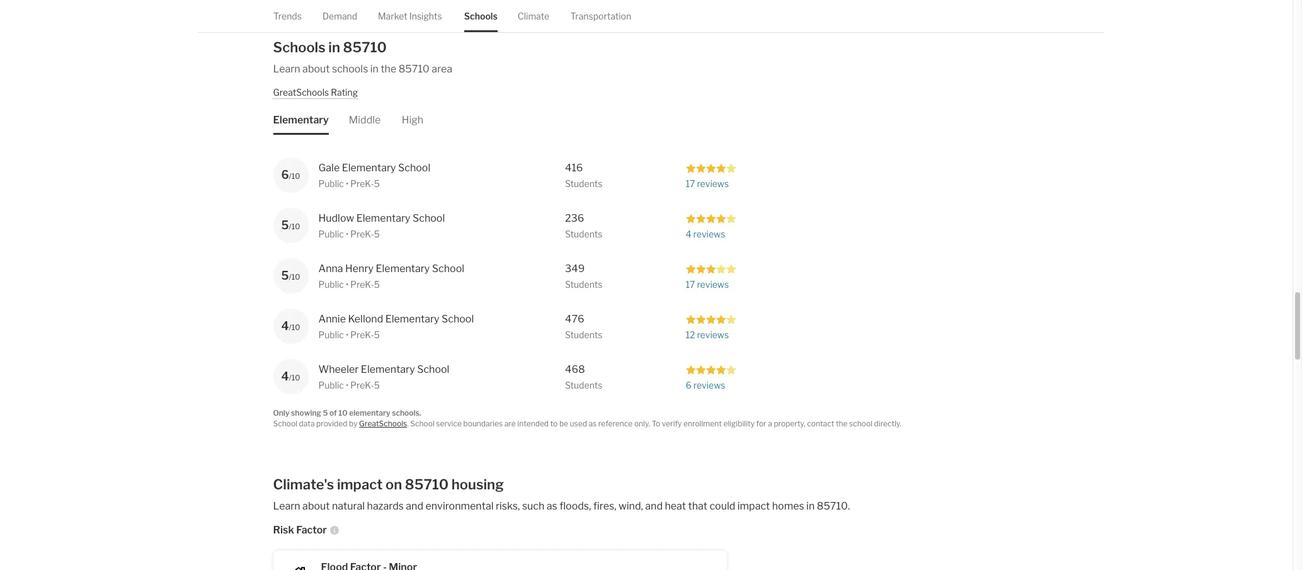 Task type: locate. For each thing, give the bounding box(es) containing it.
gale elementary school public • prek-5
[[319, 162, 431, 189]]

5 /10 left hudlow at the left top
[[281, 219, 300, 232]]

0 horizontal spatial the
[[381, 63, 397, 75]]

0 horizontal spatial greatschools
[[273, 87, 329, 98]]

elementary right gale
[[342, 162, 396, 174]]

85710 up learn about schools in the 85710 area
[[343, 39, 387, 55]]

1 horizontal spatial as
[[589, 419, 597, 428]]

2 learn from the top
[[273, 501, 300, 512]]

• inside hudlow elementary school public • prek-5
[[346, 229, 349, 240]]

1 vertical spatial learn
[[273, 501, 300, 512]]

6 up enrollment
[[686, 380, 692, 391]]

1 horizontal spatial greatschools
[[359, 419, 407, 428]]

17 reviews up 4 reviews
[[686, 178, 729, 189]]

as right 'such'
[[547, 501, 558, 512]]

3 /10 from the top
[[289, 272, 300, 282]]

2 prek- from the top
[[351, 229, 374, 240]]

learn about schools in the 85710 area
[[273, 63, 453, 75]]

85710
[[343, 39, 387, 55], [399, 63, 430, 75], [405, 477, 449, 493]]

• inside gale elementary school public • prek-5
[[346, 178, 349, 189]]

students down 349
[[565, 279, 603, 290]]

prek- for 4
[[351, 380, 374, 391]]

public down 'anna'
[[319, 279, 344, 290]]

1 vertical spatial schools
[[273, 39, 326, 55]]

public inside hudlow elementary school public • prek-5
[[319, 229, 344, 240]]

rating 4.0 out of 5 element
[[686, 163, 737, 173], [686, 213, 737, 224], [686, 314, 737, 324], [686, 364, 737, 375]]

4 up only
[[281, 370, 289, 383]]

and right hazards at bottom
[[406, 501, 424, 512]]

1 vertical spatial as
[[547, 501, 558, 512]]

1 about from the top
[[303, 63, 330, 75]]

students down 476 at the left bottom of the page
[[565, 330, 603, 340]]

public inside the anna henry elementary school public • prek-5
[[319, 279, 344, 290]]

5 • from the top
[[346, 380, 349, 391]]

• down wheeler
[[346, 380, 349, 391]]

insights
[[409, 11, 442, 21]]

0 vertical spatial 4 /10
[[281, 320, 300, 333]]

risks,
[[496, 501, 520, 512]]

• inside the wheeler elementary school public • prek-5
[[346, 380, 349, 391]]

• down hudlow at the left top
[[346, 229, 349, 240]]

1 5 /10 from the top
[[281, 219, 300, 232]]

2 17 reviews from the top
[[686, 279, 729, 290]]

/10 up the showing
[[289, 373, 300, 383]]

schools
[[464, 11, 498, 21], [273, 39, 326, 55]]

rating 3.0 out of 5 element
[[686, 263, 737, 274]]

1 vertical spatial 4
[[281, 320, 289, 333]]

4 /10
[[281, 320, 300, 333], [281, 370, 300, 383]]

0 vertical spatial 6
[[281, 168, 289, 182]]

2 • from the top
[[346, 229, 349, 240]]

5 /10 for anna henry elementary school
[[281, 269, 300, 282]]

/10 left gale
[[289, 171, 300, 181]]

4 up the 'rating 3.0 out of 5' element
[[686, 229, 692, 240]]

0 horizontal spatial in
[[329, 39, 340, 55]]

elementary element
[[273, 98, 329, 135]]

1 vertical spatial greatschools
[[359, 419, 407, 428]]

public for 6
[[319, 178, 344, 189]]

provided
[[316, 419, 348, 428]]

reviews up enrollment
[[694, 380, 726, 391]]

students down 236
[[565, 229, 603, 240]]

5 down kellond
[[374, 330, 380, 340]]

elementary inside hudlow elementary school public • prek-5
[[357, 212, 411, 224]]

the left "school"
[[836, 419, 848, 428]]

/10
[[289, 171, 300, 181], [289, 222, 300, 231], [289, 272, 300, 282], [289, 323, 300, 332], [289, 373, 300, 383]]

service
[[436, 419, 462, 428]]

0 vertical spatial schools
[[464, 11, 498, 21]]

about
[[303, 63, 330, 75], [303, 501, 330, 512]]

4 /10 from the top
[[289, 323, 300, 332]]

2 vertical spatial 85710
[[405, 477, 449, 493]]

1 learn from the top
[[273, 63, 300, 75]]

0 vertical spatial 5 /10
[[281, 219, 300, 232]]

natural
[[332, 501, 365, 512]]

schools
[[332, 63, 368, 75]]

about for natural
[[303, 501, 330, 512]]

housing
[[452, 477, 504, 493]]

5 /10
[[281, 219, 300, 232], [281, 269, 300, 282]]

5 inside gale elementary school public • prek-5
[[374, 178, 380, 189]]

impact up 'natural'
[[337, 477, 383, 493]]

1 vertical spatial in
[[370, 63, 379, 75]]

0 vertical spatial 17
[[686, 178, 696, 189]]

reviews for 236
[[694, 229, 726, 240]]

students down "416" in the left top of the page
[[565, 178, 603, 189]]

middle element
[[349, 98, 381, 135]]

reviews up 4 reviews
[[697, 178, 729, 189]]

1 vertical spatial 4 /10
[[281, 370, 300, 383]]

schools left climate
[[464, 11, 498, 21]]

4 left annie
[[281, 320, 289, 333]]

public inside the wheeler elementary school public • prek-5
[[319, 380, 344, 391]]

17
[[686, 178, 696, 189], [686, 279, 696, 290]]

wind,
[[619, 501, 644, 512]]

2 5 /10 from the top
[[281, 269, 300, 282]]

6
[[281, 168, 289, 182], [686, 380, 692, 391]]

climate's impact on 85710 housing
[[273, 477, 504, 493]]

6 left gale
[[281, 168, 289, 182]]

in right the homes
[[807, 501, 815, 512]]

and left heat
[[646, 501, 663, 512]]

reviews for 416
[[697, 178, 729, 189]]

5 prek- from the top
[[351, 380, 374, 391]]

reviews right the 12
[[697, 330, 729, 340]]

1 students from the top
[[565, 178, 603, 189]]

17 reviews for 5
[[686, 279, 729, 290]]

1 horizontal spatial the
[[836, 419, 848, 428]]

0 vertical spatial 17 reviews
[[686, 178, 729, 189]]

elementary
[[349, 408, 391, 418]]

5 down the anna henry elementary school button
[[374, 279, 380, 290]]

public down gale
[[319, 178, 344, 189]]

• down annie
[[346, 330, 349, 340]]

2 /10 from the top
[[289, 222, 300, 231]]

learn for learn about schools in the 85710 area
[[273, 63, 300, 75]]

85710 right on at the bottom left of the page
[[405, 477, 449, 493]]

/10 inside the 6 /10
[[289, 171, 300, 181]]

trends
[[273, 11, 302, 21]]

1 4 /10 from the top
[[281, 320, 300, 333]]

greatschools up elementary element on the left top
[[273, 87, 329, 98]]

/10 for anna
[[289, 272, 300, 282]]

0 horizontal spatial schools
[[273, 39, 326, 55]]

prek- down kellond
[[351, 330, 374, 340]]

1 horizontal spatial and
[[646, 501, 663, 512]]

4 rating 4.0 out of 5 element from the top
[[686, 364, 737, 375]]

on
[[386, 477, 402, 493]]

elementary down gale elementary school public • prek-5
[[357, 212, 411, 224]]

2 students from the top
[[565, 229, 603, 240]]

3 students from the top
[[565, 279, 603, 290]]

1 vertical spatial 17
[[686, 279, 696, 290]]

as right the used
[[589, 419, 597, 428]]

17 down the 'rating 3.0 out of 5' element
[[686, 279, 696, 290]]

4 /10 for annie kellond elementary school
[[281, 320, 300, 333]]

1 17 reviews from the top
[[686, 178, 729, 189]]

1 vertical spatial about
[[303, 501, 330, 512]]

1 • from the top
[[346, 178, 349, 189]]

elementary inside the anna henry elementary school public • prek-5
[[376, 263, 430, 275]]

rating 4.0 out of 5 element for 416
[[686, 163, 737, 173]]

learn
[[273, 63, 300, 75], [273, 501, 300, 512]]

0 vertical spatial learn
[[273, 63, 300, 75]]

4 for annie kellond elementary school
[[281, 320, 289, 333]]

4 /10 up only
[[281, 370, 300, 383]]

• for 4
[[346, 380, 349, 391]]

annie kellond elementary school public • prek-5
[[319, 313, 474, 340]]

/10 for wheeler
[[289, 373, 300, 383]]

1 rating 4.0 out of 5 element from the top
[[686, 163, 737, 173]]

reviews for 476
[[697, 330, 729, 340]]

3 • from the top
[[346, 279, 349, 290]]

could
[[710, 501, 736, 512]]

5 down gale elementary school button
[[374, 178, 380, 189]]

5 down the 6 /10
[[281, 219, 289, 232]]

prek- down hudlow at the left top
[[351, 229, 374, 240]]

gale
[[319, 162, 340, 174]]

students down 468
[[565, 380, 603, 391]]

prek- up hudlow at the left top
[[351, 178, 374, 189]]

0 horizontal spatial and
[[406, 501, 424, 512]]

5
[[374, 178, 380, 189], [281, 219, 289, 232], [374, 229, 380, 240], [281, 269, 289, 282], [374, 279, 380, 290], [374, 330, 380, 340], [374, 380, 380, 391], [323, 408, 328, 418]]

prek- down wheeler
[[351, 380, 374, 391]]

17 reviews down the 'rating 3.0 out of 5' element
[[686, 279, 729, 290]]

hudlow elementary school button
[[319, 211, 492, 226]]

0 horizontal spatial impact
[[337, 477, 383, 493]]

4 /10 left annie
[[281, 320, 300, 333]]

elementary
[[273, 114, 329, 126], [342, 162, 396, 174], [357, 212, 411, 224], [376, 263, 430, 275], [386, 313, 440, 325], [361, 364, 415, 376]]

fires,
[[594, 501, 617, 512]]

5 inside annie kellond elementary school public • prek-5
[[374, 330, 380, 340]]

greatschools
[[273, 87, 329, 98], [359, 419, 407, 428]]

students
[[565, 178, 603, 189], [565, 229, 603, 240], [565, 279, 603, 290], [565, 330, 603, 340], [565, 380, 603, 391]]

in right schools
[[370, 63, 379, 75]]

5 /10 left 'anna'
[[281, 269, 300, 282]]

0 vertical spatial about
[[303, 63, 330, 75]]

climate link
[[518, 0, 549, 32]]

1 /10 from the top
[[289, 171, 300, 181]]

3 rating 4.0 out of 5 element from the top
[[686, 314, 737, 324]]

0 vertical spatial 4
[[686, 229, 692, 240]]

4 prek- from the top
[[351, 330, 374, 340]]

impact right could
[[738, 501, 770, 512]]

be
[[560, 419, 569, 428]]

5 up elementary
[[374, 380, 380, 391]]

4 • from the top
[[346, 330, 349, 340]]

1 horizontal spatial impact
[[738, 501, 770, 512]]

public down wheeler
[[319, 380, 344, 391]]

2 about from the top
[[303, 501, 330, 512]]

5 inside hudlow elementary school public • prek-5
[[374, 229, 380, 240]]

2 rating 4.0 out of 5 element from the top
[[686, 213, 737, 224]]

contact
[[808, 419, 835, 428]]

students for 468
[[565, 380, 603, 391]]

impact
[[337, 477, 383, 493], [738, 501, 770, 512]]

5 /10 from the top
[[289, 373, 300, 383]]

public down annie
[[319, 330, 344, 340]]

school inside the wheeler elementary school public • prek-5
[[417, 364, 450, 376]]

elementary down greatschools rating
[[273, 114, 329, 126]]

2 horizontal spatial in
[[807, 501, 815, 512]]

476
[[565, 313, 585, 325]]

the right schools
[[381, 63, 397, 75]]

verify
[[662, 419, 682, 428]]

1 public from the top
[[319, 178, 344, 189]]

1 horizontal spatial schools
[[464, 11, 498, 21]]

4 reviews
[[686, 229, 726, 240]]

prek- inside the wheeler elementary school public • prek-5
[[351, 380, 374, 391]]

gale elementary school button
[[319, 161, 492, 176]]

4 public from the top
[[319, 330, 344, 340]]

eligibility
[[724, 419, 755, 428]]

/10 left 'anna'
[[289, 272, 300, 282]]

market insights link
[[378, 0, 442, 32]]

public
[[319, 178, 344, 189], [319, 229, 344, 240], [319, 279, 344, 290], [319, 330, 344, 340], [319, 380, 344, 391]]

annie kellond elementary school button
[[319, 312, 492, 327]]

reviews down the 'rating 3.0 out of 5' element
[[697, 279, 729, 290]]

elementary down annie kellond elementary school public • prek-5
[[361, 364, 415, 376]]

about up greatschools rating
[[303, 63, 330, 75]]

elementary right henry
[[376, 263, 430, 275]]

/10 left hudlow at the left top
[[289, 222, 300, 231]]

5 down hudlow elementary school 'button'
[[374, 229, 380, 240]]

elementary inside gale elementary school public • prek-5
[[342, 162, 396, 174]]

public down hudlow at the left top
[[319, 229, 344, 240]]

school
[[398, 162, 431, 174], [413, 212, 445, 224], [432, 263, 465, 275], [442, 313, 474, 325], [417, 364, 450, 376], [273, 419, 297, 428], [411, 419, 435, 428]]

about for schools
[[303, 63, 330, 75]]

85710 left area
[[399, 63, 430, 75]]

about up factor
[[303, 501, 330, 512]]

2 17 from the top
[[686, 279, 696, 290]]

5 inside the anna henry elementary school public • prek-5
[[374, 279, 380, 290]]

0 vertical spatial impact
[[337, 477, 383, 493]]

rating
[[331, 87, 358, 98]]

1 vertical spatial the
[[836, 419, 848, 428]]

prek- inside the anna henry elementary school public • prek-5
[[351, 279, 374, 290]]

• down henry
[[346, 279, 349, 290]]

prek- inside gale elementary school public • prek-5
[[351, 178, 374, 189]]

3 prek- from the top
[[351, 279, 374, 290]]

in up schools
[[329, 39, 340, 55]]

2 4 /10 from the top
[[281, 370, 300, 383]]

greatschools down elementary
[[359, 419, 407, 428]]

416
[[565, 162, 583, 174]]

• inside annie kellond elementary school public • prek-5
[[346, 330, 349, 340]]

boundaries
[[464, 419, 503, 428]]

prek- for 6
[[351, 178, 374, 189]]

prek- down henry
[[351, 279, 374, 290]]

4 students from the top
[[565, 330, 603, 340]]

1 17 from the top
[[686, 178, 696, 189]]

0 horizontal spatial 6
[[281, 168, 289, 182]]

5 students from the top
[[565, 380, 603, 391]]

17 up 4 reviews
[[686, 178, 696, 189]]

1 vertical spatial 5 /10
[[281, 269, 300, 282]]

wheeler
[[319, 364, 359, 376]]

349
[[565, 263, 585, 275]]

2 public from the top
[[319, 229, 344, 240]]

1 vertical spatial 6
[[686, 380, 692, 391]]

1 prek- from the top
[[351, 178, 374, 189]]

5 inside the wheeler elementary school public • prek-5
[[374, 380, 380, 391]]

elementary right kellond
[[386, 313, 440, 325]]

only
[[273, 408, 290, 418]]

3 public from the top
[[319, 279, 344, 290]]

public inside gale elementary school public • prek-5
[[319, 178, 344, 189]]

1 horizontal spatial 6
[[686, 380, 692, 391]]

learn up greatschools rating
[[273, 63, 300, 75]]

prek- inside hudlow elementary school public • prek-5
[[351, 229, 374, 240]]

/10 for gale
[[289, 171, 300, 181]]

rating 4.0 out of 5 element for 468
[[686, 364, 737, 375]]

• up hudlow at the left top
[[346, 178, 349, 189]]

1 and from the left
[[406, 501, 424, 512]]

1 vertical spatial 17 reviews
[[686, 279, 729, 290]]

0 vertical spatial the
[[381, 63, 397, 75]]

in
[[329, 39, 340, 55], [370, 63, 379, 75], [807, 501, 815, 512]]

6 /10
[[281, 168, 300, 182]]

0 vertical spatial in
[[329, 39, 340, 55]]

• for 5
[[346, 229, 349, 240]]

/10 left annie
[[289, 323, 300, 332]]

learn up risk
[[273, 501, 300, 512]]

5 public from the top
[[319, 380, 344, 391]]

.
[[407, 419, 409, 428]]

•
[[346, 178, 349, 189], [346, 229, 349, 240], [346, 279, 349, 290], [346, 330, 349, 340], [346, 380, 349, 391]]

reviews up the 'rating 3.0 out of 5' element
[[694, 229, 726, 240]]

2 vertical spatial 4
[[281, 370, 289, 383]]

schools in 85710
[[273, 39, 387, 55]]

schools down the trends link
[[273, 39, 326, 55]]



Task type: vqa. For each thing, say whether or not it's contained in the screenshot.


Task type: describe. For each thing, give the bounding box(es) containing it.
0 vertical spatial as
[[589, 419, 597, 428]]

to
[[652, 419, 661, 428]]

students for 476
[[565, 330, 603, 340]]

anna henry elementary school public • prek-5
[[319, 263, 465, 290]]

schools link
[[464, 0, 498, 32]]

market
[[378, 11, 407, 21]]

showing
[[291, 408, 322, 418]]

hazards
[[367, 501, 404, 512]]

by
[[349, 419, 358, 428]]

students for 349
[[565, 279, 603, 290]]

of
[[330, 408, 337, 418]]

learn for learn about natural hazards and environmental risks, such as floods, fires, wind, and heat that      could impact homes in 85710.
[[273, 501, 300, 512]]

0 vertical spatial greatschools
[[273, 87, 329, 98]]

school inside annie kellond elementary school public • prek-5
[[442, 313, 474, 325]]

only.
[[635, 419, 651, 428]]

learn about natural hazards and environmental risks, such as floods, fires, wind, and heat that      could impact homes in 85710.
[[273, 501, 850, 512]]

intended
[[518, 419, 549, 428]]

• inside the anna henry elementary school public • prek-5
[[346, 279, 349, 290]]

schools.
[[392, 408, 422, 418]]

annie
[[319, 313, 346, 325]]

1 vertical spatial 85710
[[399, 63, 430, 75]]

public for 5
[[319, 229, 344, 240]]

school inside gale elementary school public • prek-5
[[398, 162, 431, 174]]

climate
[[518, 11, 549, 21]]

prek- inside annie kellond elementary school public • prek-5
[[351, 330, 374, 340]]

5 left 'anna'
[[281, 269, 289, 282]]

0 horizontal spatial as
[[547, 501, 558, 512]]

476 students
[[565, 313, 603, 340]]

anna
[[319, 263, 343, 275]]

6 reviews
[[686, 380, 726, 391]]

school data provided by greatschools . school service boundaries are intended to be used as reference only. to verify enrollment eligibility for a property, contact the school directly.
[[273, 419, 902, 428]]

homes
[[773, 501, 805, 512]]

climate's
[[273, 477, 334, 493]]

greatschools rating
[[273, 87, 358, 98]]

area
[[432, 63, 453, 75]]

that
[[689, 501, 708, 512]]

high element
[[402, 98, 424, 135]]

12
[[686, 330, 696, 340]]

17 for 5
[[686, 279, 696, 290]]

2 and from the left
[[646, 501, 663, 512]]

directly.
[[875, 419, 902, 428]]

wheeler elementary school public • prek-5
[[319, 364, 450, 391]]

468
[[565, 364, 585, 376]]

schools for schools in 85710
[[273, 39, 326, 55]]

only showing 5 of         10 elementary schools.
[[273, 408, 422, 418]]

17 reviews for 6
[[686, 178, 729, 189]]

kellond
[[348, 313, 383, 325]]

demand link
[[322, 0, 357, 32]]

transportation
[[570, 11, 631, 21]]

school
[[850, 419, 873, 428]]

middle
[[349, 114, 381, 126]]

hudlow
[[319, 212, 354, 224]]

factor
[[296, 524, 327, 536]]

/10 for annie
[[289, 323, 300, 332]]

0 vertical spatial 85710
[[343, 39, 387, 55]]

high
[[402, 114, 424, 126]]

transportation link
[[570, 0, 631, 32]]

for
[[757, 419, 767, 428]]

6 for reviews
[[686, 380, 692, 391]]

property,
[[774, 419, 806, 428]]

greatschools link
[[359, 419, 407, 428]]

hudlow elementary school public • prek-5
[[319, 212, 445, 240]]

trends link
[[273, 0, 302, 32]]

market insights
[[378, 11, 442, 21]]

elementary inside annie kellond elementary school public • prek-5
[[386, 313, 440, 325]]

data
[[299, 419, 315, 428]]

to
[[551, 419, 558, 428]]

schools for schools
[[464, 11, 498, 21]]

students for 236
[[565, 229, 603, 240]]

reviews for 468
[[694, 380, 726, 391]]

rating 4.0 out of 5 element for 236
[[686, 213, 737, 224]]

wheeler elementary school button
[[319, 362, 492, 378]]

used
[[570, 419, 587, 428]]

anna henry elementary school button
[[319, 262, 492, 277]]

85710.
[[817, 501, 850, 512]]

enrollment
[[684, 419, 722, 428]]

heat
[[665, 501, 686, 512]]

• for 6
[[346, 178, 349, 189]]

risk factor
[[273, 524, 327, 536]]

a
[[769, 419, 773, 428]]

5 left of
[[323, 408, 328, 418]]

demand
[[322, 11, 357, 21]]

/10 for hudlow
[[289, 222, 300, 231]]

public for 4
[[319, 380, 344, 391]]

school inside the anna henry elementary school public • prek-5
[[432, 263, 465, 275]]

2 vertical spatial in
[[807, 501, 815, 512]]

elementary inside the wheeler elementary school public • prek-5
[[361, 364, 415, 376]]

17 for 6
[[686, 178, 696, 189]]

6 for /10
[[281, 168, 289, 182]]

349 students
[[565, 263, 603, 290]]

416 students
[[565, 162, 603, 189]]

1 vertical spatial impact
[[738, 501, 770, 512]]

reference
[[599, 419, 633, 428]]

environmental
[[426, 501, 494, 512]]

12 reviews
[[686, 330, 729, 340]]

henry
[[345, 263, 374, 275]]

school inside hudlow elementary school public • prek-5
[[413, 212, 445, 224]]

4 /10 for wheeler elementary school
[[281, 370, 300, 383]]

4 for wheeler elementary school
[[281, 370, 289, 383]]

468 students
[[565, 364, 603, 391]]

students for 416
[[565, 178, 603, 189]]

are
[[505, 419, 516, 428]]

1 horizontal spatial in
[[370, 63, 379, 75]]

rating 4.0 out of 5 element for 476
[[686, 314, 737, 324]]

prek- for 5
[[351, 229, 374, 240]]

236 students
[[565, 212, 603, 240]]

5 /10 for hudlow elementary school
[[281, 219, 300, 232]]

public inside annie kellond elementary school public • prek-5
[[319, 330, 344, 340]]

reviews for 349
[[697, 279, 729, 290]]

floods,
[[560, 501, 592, 512]]



